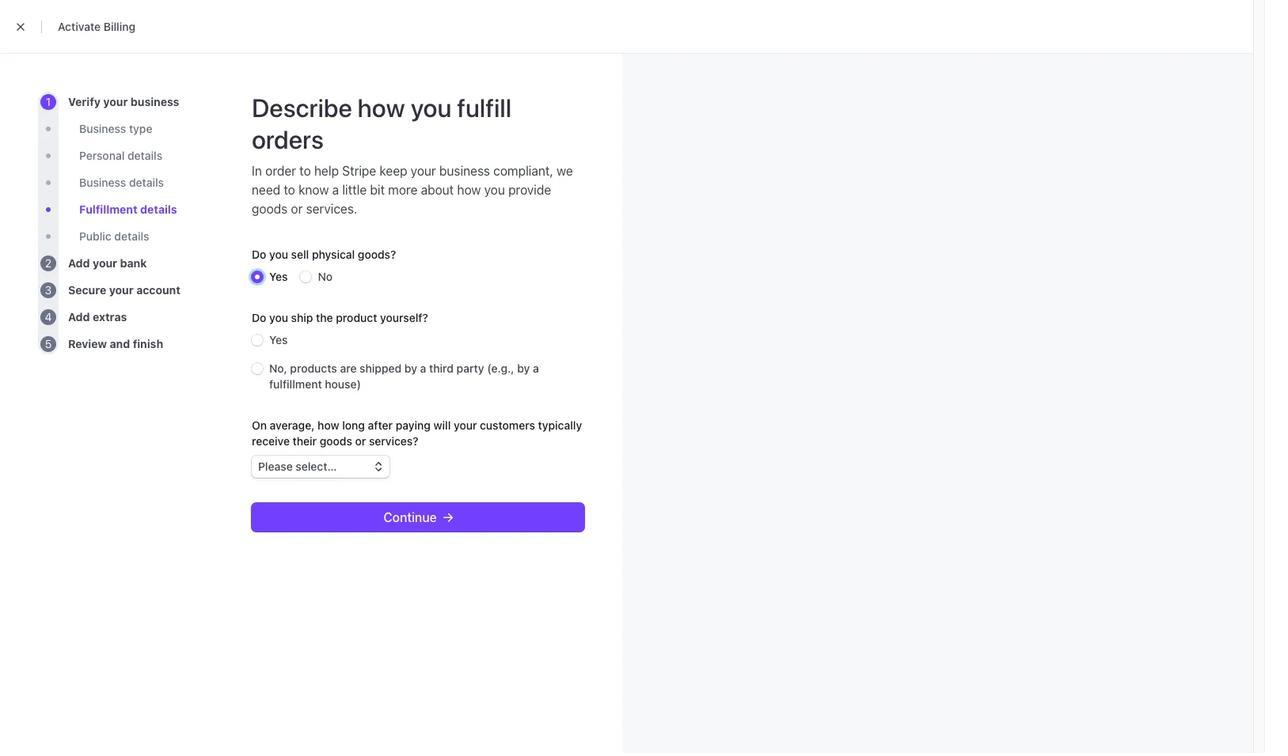 Task type: locate. For each thing, give the bounding box(es) containing it.
you left sell
[[269, 248, 288, 261]]

public details
[[79, 230, 149, 243]]

1 horizontal spatial goods
[[320, 435, 352, 448]]

2 do from the top
[[252, 311, 266, 325]]

yes left no
[[269, 270, 288, 283]]

compliant,
[[493, 164, 553, 178]]

1 horizontal spatial business
[[439, 164, 490, 178]]

verify your business
[[68, 95, 179, 108]]

1 vertical spatial add
[[68, 310, 90, 324]]

1 horizontal spatial or
[[355, 435, 366, 448]]

yes for sell
[[269, 270, 288, 283]]

finish
[[133, 337, 163, 351]]

help
[[314, 164, 339, 178]]

add down secure
[[68, 310, 90, 324]]

1 horizontal spatial how
[[358, 93, 405, 123]]

1 vertical spatial or
[[355, 435, 366, 448]]

1 horizontal spatial to
[[299, 164, 311, 178]]

your inside on average, how long after paying will your customers typically receive their goods or services?
[[454, 419, 477, 432]]

0 vertical spatial to
[[299, 164, 311, 178]]

shipped
[[360, 362, 402, 375]]

business inside "link"
[[79, 176, 126, 189]]

1 vertical spatial do
[[252, 311, 266, 325]]

services.
[[306, 202, 357, 216]]

your for account
[[109, 283, 134, 297]]

review and finish link
[[68, 336, 163, 352]]

do left sell
[[252, 248, 266, 261]]

your inside secure your account link
[[109, 283, 134, 297]]

or
[[291, 202, 303, 216], [355, 435, 366, 448]]

your inside verify your business link
[[103, 95, 128, 108]]

business up personal
[[79, 122, 126, 135]]

describe
[[252, 93, 352, 123]]

your right will
[[454, 419, 477, 432]]

business inside 'link'
[[79, 122, 126, 135]]

business down personal
[[79, 176, 126, 189]]

a inside "in order to help stripe keep your business compliant, we need to know a little bit more about how you provide goods or services."
[[332, 183, 339, 197]]

business up type
[[131, 95, 179, 108]]

sell
[[291, 248, 309, 261]]

0 vertical spatial goods
[[252, 202, 288, 216]]

more
[[388, 183, 418, 197]]

no
[[318, 270, 333, 283]]

secure your account
[[68, 283, 180, 297]]

house)
[[325, 378, 361, 391]]

0 vertical spatial do
[[252, 248, 266, 261]]

1 business from the top
[[79, 122, 126, 135]]

0 vertical spatial yes
[[269, 270, 288, 283]]

describe how you fulfill orders
[[252, 93, 512, 154]]

after
[[368, 419, 393, 432]]

1 yes from the top
[[269, 270, 288, 283]]

a right '(e.g.,'
[[533, 362, 539, 375]]

extras
[[93, 310, 127, 324]]

0 horizontal spatial or
[[291, 202, 303, 216]]

how inside on average, how long after paying will your customers typically receive their goods or services?
[[318, 419, 339, 432]]

add up secure
[[68, 256, 90, 270]]

or down long
[[355, 435, 366, 448]]

third
[[429, 362, 454, 375]]

products
[[290, 362, 337, 375]]

your for business
[[103, 95, 128, 108]]

long
[[342, 419, 365, 432]]

goods
[[252, 202, 288, 216], [320, 435, 352, 448]]

no,
[[269, 362, 287, 375]]

0 vertical spatial business
[[79, 122, 126, 135]]

how left long
[[318, 419, 339, 432]]

or down know
[[291, 202, 303, 216]]

1 vertical spatial business
[[79, 176, 126, 189]]

do
[[252, 248, 266, 261], [252, 311, 266, 325]]

svg image
[[443, 513, 452, 523]]

and
[[110, 337, 130, 351]]

your inside "add your bank" link
[[93, 256, 117, 270]]

your down the "public details" link
[[93, 256, 117, 270]]

0 horizontal spatial to
[[284, 183, 295, 197]]

1 vertical spatial goods
[[320, 435, 352, 448]]

0 vertical spatial add
[[68, 256, 90, 270]]

1 by from the left
[[404, 362, 417, 375]]

2 vertical spatial how
[[318, 419, 339, 432]]

2 horizontal spatial how
[[457, 183, 481, 197]]

little
[[342, 183, 367, 197]]

how
[[358, 93, 405, 123], [457, 183, 481, 197], [318, 419, 339, 432]]

details
[[127, 149, 162, 162], [129, 176, 164, 189], [140, 203, 177, 216], [114, 230, 149, 243]]

fulfillment
[[79, 203, 137, 216]]

your up about
[[411, 164, 436, 178]]

a left the little at the top of the page
[[332, 183, 339, 197]]

1 horizontal spatial by
[[517, 362, 530, 375]]

on average, how long after paying will your customers typically receive their goods or services?
[[252, 419, 582, 448]]

personal
[[79, 149, 125, 162]]

how up keep
[[358, 93, 405, 123]]

1 vertical spatial to
[[284, 183, 295, 197]]

2 business from the top
[[79, 176, 126, 189]]

add
[[68, 256, 90, 270], [68, 310, 90, 324]]

in
[[252, 164, 262, 178]]

details down the fulfillment details "link"
[[114, 230, 149, 243]]

0 vertical spatial or
[[291, 202, 303, 216]]

continue button
[[252, 503, 584, 532]]

account
[[136, 283, 180, 297]]

you down "compliant,"
[[484, 183, 505, 197]]

0 horizontal spatial by
[[404, 362, 417, 375]]

goods inside "in order to help stripe keep your business compliant, we need to know a little bit more about how you provide goods or services."
[[252, 202, 288, 216]]

do left ship
[[252, 311, 266, 325]]

physical
[[312, 248, 355, 261]]

goods down long
[[320, 435, 352, 448]]

product
[[336, 311, 377, 325]]

you inside describe how you fulfill orders
[[411, 93, 452, 123]]

orders
[[252, 124, 324, 154]]

2 yes from the top
[[269, 333, 288, 347]]

0 horizontal spatial a
[[332, 183, 339, 197]]

keep
[[380, 164, 407, 178]]

1 vertical spatial yes
[[269, 333, 288, 347]]

5
[[45, 337, 52, 351]]

goods down need
[[252, 202, 288, 216]]

your for bank
[[93, 256, 117, 270]]

details down type
[[127, 149, 162, 162]]

your up extras at top
[[109, 283, 134, 297]]

business for business type
[[79, 122, 126, 135]]

add extras
[[68, 310, 127, 324]]

0 horizontal spatial how
[[318, 419, 339, 432]]

need
[[252, 183, 280, 197]]

type
[[129, 122, 152, 135]]

or inside "in order to help stripe keep your business compliant, we need to know a little bit more about how you provide goods or services."
[[291, 202, 303, 216]]

1 add from the top
[[68, 256, 90, 270]]

1 vertical spatial business
[[439, 164, 490, 178]]

or inside on average, how long after paying will your customers typically receive their goods or services?
[[355, 435, 366, 448]]

1 do from the top
[[252, 248, 266, 261]]

by right '(e.g.,'
[[517, 362, 530, 375]]

know
[[299, 183, 329, 197]]

by right shipped
[[404, 362, 417, 375]]

will
[[433, 419, 451, 432]]

details up fulfillment details
[[129, 176, 164, 189]]

business details link
[[79, 175, 164, 191]]

you left fulfill
[[411, 93, 452, 123]]

details down business details "link"
[[140, 203, 177, 216]]

details for personal details
[[127, 149, 162, 162]]

your up business type
[[103, 95, 128, 108]]

business up about
[[439, 164, 490, 178]]

details inside "link"
[[140, 203, 177, 216]]

average,
[[270, 419, 315, 432]]

secure your account link
[[68, 283, 180, 298]]

public details link
[[79, 229, 149, 245]]

your
[[103, 95, 128, 108], [411, 164, 436, 178], [93, 256, 117, 270], [109, 283, 134, 297], [454, 419, 477, 432]]

to down order
[[284, 183, 295, 197]]

we
[[557, 164, 573, 178]]

verify your business link
[[68, 94, 179, 110]]

1 vertical spatial how
[[457, 183, 481, 197]]

0 horizontal spatial business
[[131, 95, 179, 108]]

0 vertical spatial how
[[358, 93, 405, 123]]

billing
[[103, 20, 135, 33]]

stripe
[[342, 164, 376, 178]]

to up know
[[299, 164, 311, 178]]

a left third
[[420, 362, 426, 375]]

by
[[404, 362, 417, 375], [517, 362, 530, 375]]

2 add from the top
[[68, 310, 90, 324]]

4
[[45, 310, 52, 324]]

business
[[79, 122, 126, 135], [79, 176, 126, 189]]

activate billing
[[58, 20, 135, 33]]

yourself?
[[380, 311, 428, 325]]

details for fulfillment details
[[140, 203, 177, 216]]

business
[[131, 95, 179, 108], [439, 164, 490, 178]]

details inside "link"
[[129, 176, 164, 189]]

yes
[[269, 270, 288, 283], [269, 333, 288, 347]]

0 horizontal spatial goods
[[252, 202, 288, 216]]

fulfillment details link
[[79, 202, 177, 218]]

how right about
[[457, 183, 481, 197]]

yes up no,
[[269, 333, 288, 347]]



Task type: vqa. For each thing, say whether or not it's contained in the screenshot.
Activate Billing
yes



Task type: describe. For each thing, give the bounding box(es) containing it.
about
[[421, 183, 454, 197]]

2 by from the left
[[517, 362, 530, 375]]

fulfillment
[[269, 378, 322, 391]]

details for business details
[[129, 176, 164, 189]]

how inside describe how you fulfill orders
[[358, 93, 405, 123]]

no, products are shipped by a third party (e.g., by a fulfillment house)
[[269, 362, 539, 391]]

their
[[293, 435, 317, 448]]

bit
[[370, 183, 385, 197]]

fulfillment details
[[79, 203, 177, 216]]

services?
[[369, 435, 418, 448]]

personal details
[[79, 149, 162, 162]]

activate
[[58, 20, 101, 33]]

1 horizontal spatial a
[[420, 362, 426, 375]]

party
[[457, 362, 484, 375]]

0 vertical spatial business
[[131, 95, 179, 108]]

details for public details
[[114, 230, 149, 243]]

bank
[[120, 256, 147, 270]]

fulfill
[[457, 93, 512, 123]]

3
[[45, 283, 52, 297]]

(e.g.,
[[487, 362, 514, 375]]

how inside "in order to help stripe keep your business compliant, we need to know a little bit more about how you provide goods or services."
[[457, 183, 481, 197]]

review and finish
[[68, 337, 163, 351]]

the
[[316, 311, 333, 325]]

your inside "in order to help stripe keep your business compliant, we need to know a little bit more about how you provide goods or services."
[[411, 164, 436, 178]]

do you sell physical goods?
[[252, 248, 396, 261]]

2
[[45, 256, 52, 270]]

ship
[[291, 311, 313, 325]]

do for do you sell physical goods?
[[252, 248, 266, 261]]

business inside "in order to help stripe keep your business compliant, we need to know a little bit more about how you provide goods or services."
[[439, 164, 490, 178]]

yes for ship
[[269, 333, 288, 347]]

business type link
[[79, 121, 152, 137]]

1
[[46, 95, 51, 108]]

on
[[252, 419, 267, 432]]

goods?
[[358, 248, 396, 261]]

continue
[[384, 511, 437, 525]]

secure
[[68, 283, 106, 297]]

are
[[340, 362, 357, 375]]

you left ship
[[269, 311, 288, 325]]

in order to help stripe keep your business compliant, we need to know a little bit more about how you provide goods or services.
[[252, 164, 573, 216]]

add your bank link
[[68, 256, 147, 272]]

public
[[79, 230, 111, 243]]

you inside "in order to help stripe keep your business compliant, we need to know a little bit more about how you provide goods or services."
[[484, 183, 505, 197]]

2 horizontal spatial a
[[533, 362, 539, 375]]

typically
[[538, 419, 582, 432]]

do for do you ship the product yourself?
[[252, 311, 266, 325]]

paying
[[396, 419, 431, 432]]

order
[[265, 164, 296, 178]]

business for business details
[[79, 176, 126, 189]]

do you ship the product yourself?
[[252, 311, 428, 325]]

personal details link
[[79, 148, 162, 164]]

add for add extras
[[68, 310, 90, 324]]

receive
[[252, 435, 290, 448]]

provide
[[508, 183, 551, 197]]

review
[[68, 337, 107, 351]]

verify
[[68, 95, 101, 108]]

add for add your bank
[[68, 256, 90, 270]]

add extras link
[[68, 310, 127, 325]]

customers
[[480, 419, 535, 432]]

business details
[[79, 176, 164, 189]]

add your bank
[[68, 256, 147, 270]]

business type
[[79, 122, 152, 135]]

goods inside on average, how long after paying will your customers typically receive their goods or services?
[[320, 435, 352, 448]]



